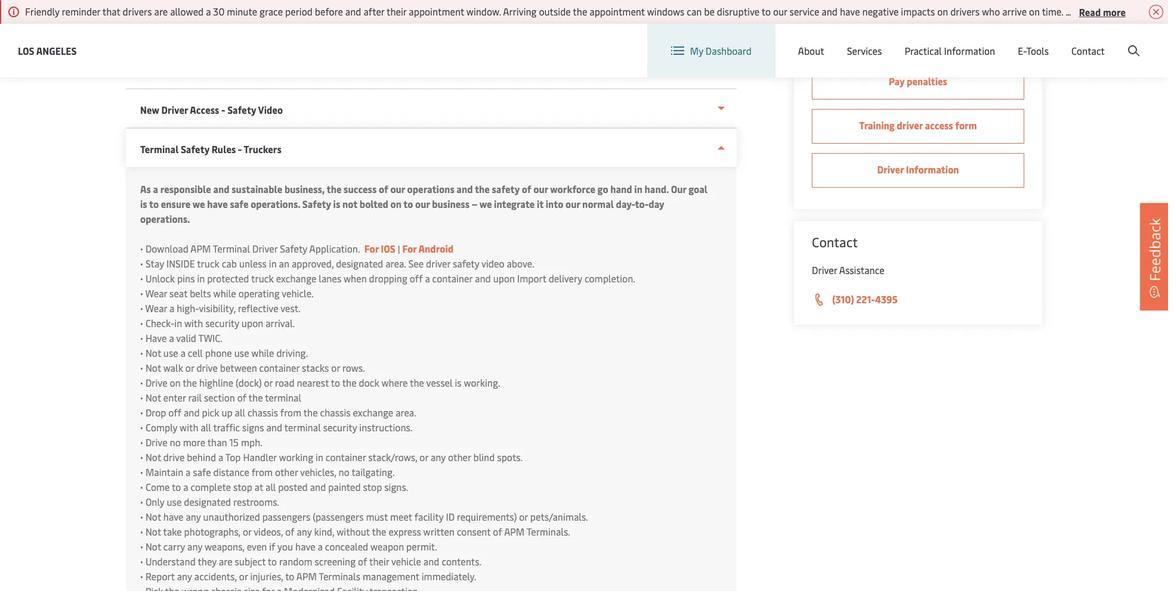 Task type: locate. For each thing, give the bounding box(es) containing it.
1 chassis from the left
[[248, 406, 278, 419]]

driver down android
[[426, 257, 451, 270]]

1 horizontal spatial operations.
[[251, 197, 300, 211]]

reminder
[[62, 5, 100, 18]]

1 drive from the top
[[146, 376, 167, 390]]

exchange up instructions. in the bottom left of the page
[[353, 406, 393, 419]]

0 horizontal spatial we
[[193, 197, 205, 211]]

• inside the stay inside truck cab unless in an approved, designated area. see driver safety video above. •
[[140, 272, 143, 285]]

use for a
[[163, 347, 178, 360]]

2 drivers from the left
[[951, 5, 980, 18]]

and down rail
[[184, 406, 200, 419]]

assistance
[[839, 264, 885, 277]]

1 vertical spatial safety
[[453, 257, 479, 270]]

carry
[[163, 541, 185, 554]]

driver inside the stay inside truck cab unless in an approved, designated area. see driver safety video above. •
[[426, 257, 451, 270]]

driver
[[897, 119, 923, 132], [426, 257, 451, 270]]

wear down unlock
[[145, 287, 167, 300]]

of down passengers
[[285, 526, 294, 539]]

upon down reflective
[[242, 317, 263, 330]]

7 not from the top
[[146, 541, 161, 554]]

use for designated
[[167, 496, 182, 509]]

0 vertical spatial other
[[448, 451, 471, 464]]

new
[[140, 103, 159, 116]]

/
[[1074, 35, 1078, 48]]

0 vertical spatial are
[[154, 5, 168, 18]]

their right after
[[387, 5, 407, 18]]

area. up instructions. in the bottom left of the page
[[396, 406, 416, 419]]

2 for from the left
[[402, 242, 417, 255]]

of up bolted
[[379, 183, 388, 196]]

safety up the integrate
[[492, 183, 520, 196]]

to right nearest
[[331, 376, 340, 390]]

(passengers
[[313, 511, 364, 524]]

1 horizontal spatial chassis
[[320, 406, 351, 419]]

terminals.
[[527, 526, 570, 539]]

- right the access
[[221, 103, 225, 116]]

painted
[[328, 481, 361, 494]]

a left the valid
[[169, 332, 174, 345]]

0 vertical spatial while
[[213, 287, 236, 300]]

7 • from the top
[[140, 332, 143, 345]]

of up the integrate
[[522, 183, 531, 196]]

our left operations
[[390, 183, 405, 196]]

0 vertical spatial information
[[944, 44, 995, 57]]

container inside drive no more than 15 mph. • not drive behind a top handler working in container stack/rows, or any other blind spots. • maintain a safe distance from other vehicles, no tailgating. •
[[326, 451, 366, 464]]

to
[[762, 5, 771, 18], [149, 197, 159, 211], [403, 197, 413, 211], [331, 376, 340, 390], [172, 481, 181, 494], [268, 555, 277, 569], [285, 570, 294, 584]]

with
[[184, 317, 203, 330], [180, 421, 198, 434]]

use inside only use designated restrooms. •
[[167, 496, 182, 509]]

feedback
[[1145, 218, 1165, 282]]

go
[[598, 183, 608, 196]]

not inside 'not use a cell phone use while driving. •'
[[146, 347, 161, 360]]

contact button
[[1072, 24, 1105, 78]]

13 • from the top
[[140, 421, 143, 434]]

not inside not walk or drive between container stacks or rows. •
[[146, 362, 161, 375]]

delivery
[[549, 272, 582, 285]]

0 vertical spatial designated
[[336, 257, 383, 270]]

a inside not carry any weapons, even if you have a concealed weapon permit. •
[[318, 541, 323, 554]]

1 horizontal spatial truck
[[251, 272, 274, 285]]

0 horizontal spatial arrive
[[1002, 5, 1027, 18]]

our down operations
[[415, 197, 430, 211]]

1 horizontal spatial stop
[[363, 481, 382, 494]]

1 horizontal spatial are
[[219, 555, 232, 569]]

(310) 221-4395
[[832, 293, 898, 306]]

0 vertical spatial drive
[[146, 376, 167, 390]]

terminal inside not enter rail section of the terminal •
[[265, 391, 301, 405]]

before
[[315, 5, 343, 18]]

1 drivers from the left
[[123, 5, 152, 18]]

1 vertical spatial terminal
[[213, 242, 250, 255]]

drive for no
[[146, 436, 167, 449]]

we right –
[[479, 197, 492, 211]]

normal
[[582, 197, 614, 211]]

our up 'it'
[[534, 183, 548, 196]]

not inside not enter rail section of the terminal •
[[146, 391, 161, 405]]

security up drive no more than 15 mph. • not drive behind a top handler working in container stack/rows, or any other blind spots. • maintain a safe distance from other vehicles, no tailgating. •
[[323, 421, 357, 434]]

of down requirements) at the bottom of the page
[[493, 526, 502, 539]]

0 horizontal spatial operations.
[[140, 212, 190, 226]]

a left the cell
[[181, 347, 186, 360]]

1 horizontal spatial drivers
[[951, 5, 980, 18]]

posted
[[278, 481, 308, 494]]

5 not from the top
[[146, 511, 161, 524]]

truck
[[197, 257, 220, 270], [251, 272, 274, 285]]

0 horizontal spatial drive
[[163, 451, 185, 464]]

terminal inside dropdown button
[[140, 143, 179, 156]]

0 horizontal spatial truck
[[197, 257, 220, 270]]

report any accidents, or injuries, to apm terminals management immediately.
[[146, 570, 476, 584]]

1 vertical spatial information
[[906, 163, 959, 176]]

0 horizontal spatial exchange
[[276, 272, 316, 285]]

1 horizontal spatial from
[[280, 406, 301, 419]]

enter
[[163, 391, 186, 405]]

2 horizontal spatial is
[[455, 376, 462, 390]]

use right only
[[167, 496, 182, 509]]

instructions.
[[359, 421, 413, 434]]

1 vertical spatial container
[[259, 362, 300, 375]]

terminal inside download apm terminal driver safety application. for ios | for android •
[[213, 242, 250, 255]]

2 drive from the top
[[146, 436, 167, 449]]

1 horizontal spatial off
[[410, 272, 423, 285]]

and
[[345, 5, 361, 18], [822, 5, 838, 18], [213, 183, 230, 196], [457, 183, 473, 196], [475, 272, 491, 285], [184, 406, 200, 419], [266, 421, 282, 434], [310, 481, 326, 494], [423, 555, 439, 569]]

arrive right who
[[1002, 5, 1027, 18]]

0 horizontal spatial other
[[275, 466, 298, 479]]

maintain
[[146, 466, 183, 479]]

on inside as a responsible and sustainable business, the success of our operations and the safety of our workforce go hand in hand. our goal is to ensure we have safe operations. safety is not bolted on to our business – we integrate it into our normal day-to-day operations.
[[391, 197, 402, 211]]

1 horizontal spatial appointment
[[590, 5, 645, 18]]

0 horizontal spatial security
[[205, 317, 239, 330]]

a left 30
[[206, 5, 211, 18]]

0 vertical spatial apm
[[190, 242, 211, 255]]

not inside drive no more than 15 mph. • not drive behind a top handler working in container stack/rows, or any other blind spots. • maintain a safe distance from other vehicles, no tailgating. •
[[146, 451, 161, 464]]

and down the video
[[475, 272, 491, 285]]

and up –
[[457, 183, 473, 196]]

1 vertical spatial area.
[[396, 406, 416, 419]]

container
[[432, 272, 473, 285], [259, 362, 300, 375], [326, 451, 366, 464]]

id
[[446, 511, 455, 524]]

not have any unauthorized passengers (passengers must meet facility id requirements) or pets/animals. •
[[140, 511, 588, 539]]

0 horizontal spatial appointment
[[409, 5, 464, 18]]

2 • from the top
[[140, 257, 143, 270]]

0 vertical spatial from
[[280, 406, 301, 419]]

high-
[[177, 302, 199, 315]]

- inside dropdown button
[[238, 143, 242, 156]]

have up take on the bottom left
[[163, 511, 183, 524]]

2 we from the left
[[479, 197, 492, 211]]

exchange inside drop off and pick up all chassis from the chassis exchange area. •
[[353, 406, 393, 419]]

truck up operating
[[251, 272, 274, 285]]

screening
[[315, 555, 356, 569]]

1 horizontal spatial for
[[402, 242, 417, 255]]

5 • from the top
[[140, 302, 143, 315]]

2 vertical spatial container
[[326, 451, 366, 464]]

disruptive
[[717, 5, 760, 18]]

0 vertical spatial safety
[[492, 183, 520, 196]]

0 horizontal spatial apm
[[190, 242, 211, 255]]

menu
[[968, 35, 992, 48]]

from
[[280, 406, 301, 419], [252, 466, 273, 479]]

all right up
[[235, 406, 245, 419]]

terminal down road
[[265, 391, 301, 405]]

or left rows.
[[331, 362, 340, 375]]

2 appointment from the left
[[590, 5, 645, 18]]

read more
[[1079, 5, 1126, 18]]

1 vertical spatial drive
[[146, 436, 167, 449]]

can
[[687, 5, 702, 18]]

drive no more than 15 mph. • not drive behind a top handler working in container stack/rows, or any other blind spots. • maintain a safe distance from other vehicles, no tailgating. •
[[140, 436, 523, 494]]

off down enter
[[168, 406, 181, 419]]

2 that from the left
[[1098, 5, 1116, 18]]

of inside the understand they are subject to random screening of their vehicle and contents. •
[[358, 555, 367, 569]]

in inside the stay inside truck cab unless in an approved, designated area. see driver safety video above. •
[[269, 257, 277, 270]]

information for practical information
[[944, 44, 995, 57]]

0 horizontal spatial while
[[213, 287, 236, 300]]

1 vertical spatial truck
[[251, 272, 274, 285]]

wear
[[145, 287, 167, 300], [145, 302, 167, 315]]

complete
[[191, 481, 231, 494]]

a inside wear a high-visibility, reflective vest. •
[[169, 302, 174, 315]]

1 vertical spatial from
[[252, 466, 273, 479]]

0 horizontal spatial safety
[[453, 257, 479, 270]]

2 wear from the top
[[145, 302, 167, 315]]

1 horizontal spatial safety
[[492, 183, 520, 196]]

from inside drop off and pick up all chassis from the chassis exchange area. •
[[280, 406, 301, 419]]

4 not from the top
[[146, 451, 161, 464]]

0 horizontal spatial safe
[[193, 466, 211, 479]]

stay inside truck cab unless in an approved, designated area. see driver safety video above. •
[[140, 257, 534, 285]]

2 horizontal spatial all
[[266, 481, 276, 494]]

are down the weapons,
[[219, 555, 232, 569]]

exchange
[[276, 272, 316, 285], [353, 406, 393, 419]]

- for safety
[[221, 103, 225, 116]]

a left top
[[218, 451, 223, 464]]

21 • from the top
[[140, 541, 143, 554]]

to-
[[635, 197, 649, 211]]

the down must on the bottom of page
[[372, 526, 386, 539]]

of down concealed
[[358, 555, 367, 569]]

1 vertical spatial more
[[183, 436, 205, 449]]

drive inside not walk or drive between container stacks or rows. •
[[197, 362, 218, 375]]

only
[[146, 496, 164, 509]]

1 horizontal spatial no
[[339, 466, 350, 479]]

container up painted
[[326, 451, 366, 464]]

and down permit.
[[423, 555, 439, 569]]

1 vertical spatial designated
[[184, 496, 231, 509]]

not inside not have any unauthorized passengers (passengers must meet facility id requirements) or pets/animals. •
[[146, 511, 161, 524]]

2 stop from the left
[[363, 481, 382, 494]]

be
[[704, 5, 715, 18]]

to right come in the left bottom of the page
[[172, 481, 181, 494]]

drive up maintain
[[163, 451, 185, 464]]

appointment left windows
[[590, 5, 645, 18]]

terminal down "new"
[[140, 143, 179, 156]]

not left walk
[[146, 362, 161, 375]]

9 • from the top
[[140, 362, 143, 375]]

cell
[[188, 347, 203, 360]]

take
[[163, 526, 182, 539]]

driver inside training driver access form link
[[897, 119, 923, 132]]

6 • from the top
[[140, 317, 143, 330]]

not for enter
[[146, 391, 161, 405]]

1 horizontal spatial driver
[[897, 119, 923, 132]]

close alert image
[[1149, 5, 1163, 19]]

truck inside unlock pins in protected truck exchange lanes when dropping off a container and upon import delivery completion. •
[[251, 272, 274, 285]]

safety inside new driver access - safety video dropdown button
[[227, 103, 256, 116]]

wear inside wear a high-visibility, reflective vest. •
[[145, 302, 167, 315]]

0 vertical spatial security
[[205, 317, 239, 330]]

for right | at the top
[[402, 242, 417, 255]]

12 • from the top
[[140, 406, 143, 419]]

8 • from the top
[[140, 347, 143, 360]]

global
[[938, 35, 966, 48]]

0 horizontal spatial chassis
[[248, 406, 278, 419]]

not up maintain
[[146, 451, 161, 464]]

1 horizontal spatial more
[[1103, 5, 1126, 18]]

drive inside drive on the highline (dock) or road nearest to the dock where the vessel is working. •
[[146, 376, 167, 390]]

to inside come to a complete stop at all posted and painted stop signs. •
[[172, 481, 181, 494]]

0 horizontal spatial stop
[[233, 481, 252, 494]]

check-in with security upon arrival. •
[[140, 317, 295, 345]]

0 vertical spatial drive
[[197, 362, 218, 375]]

while up not walk or drive between container stacks or rows. •
[[251, 347, 274, 360]]

windows
[[647, 5, 685, 18]]

in up the valid
[[174, 317, 182, 330]]

the down (dock)
[[249, 391, 263, 405]]

4 • from the top
[[140, 287, 143, 300]]

off
[[410, 272, 423, 285], [168, 406, 181, 419]]

information
[[944, 44, 995, 57], [906, 163, 959, 176]]

our left service
[[773, 5, 787, 18]]

•
[[140, 242, 143, 255], [140, 257, 143, 270], [140, 272, 143, 285], [140, 287, 143, 300], [140, 302, 143, 315], [140, 317, 143, 330], [140, 332, 143, 345], [140, 347, 143, 360], [140, 362, 143, 375], [140, 376, 143, 390], [140, 391, 143, 405], [140, 406, 143, 419], [140, 421, 143, 434], [140, 436, 143, 449], [140, 451, 143, 464], [140, 466, 143, 479], [140, 481, 143, 494], [140, 496, 143, 509], [140, 511, 143, 524], [140, 526, 143, 539], [140, 541, 143, 554], [140, 555, 143, 569], [140, 570, 143, 584]]

a inside as a responsible and sustainable business, the success of our operations and the safety of our workforce go hand in hand. our goal is to ensure we have safe operations. safety is not bolted on to our business – we integrate it into our normal day-to-day operations.
[[153, 183, 158, 196]]

are inside the understand they are subject to random screening of their vehicle and contents. •
[[219, 555, 232, 569]]

not left carry
[[146, 541, 161, 554]]

subject
[[235, 555, 266, 569]]

1 vertical spatial safe
[[193, 466, 211, 479]]

• inside drive on the highline (dock) or road nearest to the dock where the vessel is working. •
[[140, 391, 143, 405]]

apm up inside
[[190, 242, 211, 255]]

the inside drop off and pick up all chassis from the chassis exchange area. •
[[304, 406, 318, 419]]

not walk or drive between container stacks or rows. •
[[140, 362, 365, 390]]

0 vertical spatial driver
[[897, 119, 923, 132]]

terminal inside comply with all traffic signs and terminal security instructions. •
[[284, 421, 321, 434]]

1 wear from the top
[[145, 287, 167, 300]]

• inside the understand they are subject to random screening of their vehicle and contents. •
[[140, 570, 143, 584]]

0 horizontal spatial container
[[259, 362, 300, 375]]

cab
[[222, 257, 237, 270]]

2 arrive from the left
[[1118, 5, 1143, 18]]

other left blind
[[448, 451, 471, 464]]

in left an at the left top of the page
[[269, 257, 277, 270]]

1 horizontal spatial terminal
[[213, 242, 250, 255]]

driver assistance
[[812, 264, 885, 277]]

wear a high-visibility, reflective vest. •
[[140, 302, 301, 330]]

1 • from the top
[[140, 242, 143, 255]]

1 horizontal spatial arrive
[[1118, 5, 1143, 18]]

1 vertical spatial all
[[201, 421, 211, 434]]

1 vertical spatial other
[[275, 466, 298, 479]]

1 vertical spatial with
[[180, 421, 198, 434]]

• inside 'not use a cell phone use while driving. •'
[[140, 362, 143, 375]]

understand
[[146, 555, 196, 569]]

1 vertical spatial wear
[[145, 302, 167, 315]]

have
[[146, 332, 167, 345]]

have down responsible
[[207, 197, 228, 211]]

0 vertical spatial exchange
[[276, 272, 316, 285]]

their down weapon
[[369, 555, 389, 569]]

0 horizontal spatial terminal
[[140, 143, 179, 156]]

that
[[102, 5, 120, 18], [1098, 5, 1116, 18]]

all inside drop off and pick up all chassis from the chassis exchange area. •
[[235, 406, 245, 419]]

1 horizontal spatial is
[[333, 197, 340, 211]]

1 for from the left
[[364, 242, 379, 255]]

1 horizontal spatial exchange
[[353, 406, 393, 419]]

any right "stack/rows,"
[[431, 451, 446, 464]]

6 not from the top
[[146, 526, 161, 539]]

0 vertical spatial container
[[432, 272, 473, 285]]

designated up when at the left top of page
[[336, 257, 383, 270]]

without
[[337, 526, 370, 539]]

completion.
[[585, 272, 635, 285]]

0 vertical spatial no
[[170, 436, 181, 449]]

unlock pins in protected truck exchange lanes when dropping off a container and upon import delivery completion. •
[[140, 272, 635, 300]]

container up road
[[259, 362, 300, 375]]

driver up (310)
[[812, 264, 837, 277]]

22 • from the top
[[140, 555, 143, 569]]

from inside drive no more than 15 mph. • not drive behind a top handler working in container stack/rows, or any other blind spots. • maintain a safe distance from other vehicles, no tailgating. •
[[252, 466, 273, 479]]

read
[[1079, 5, 1101, 18]]

11 • from the top
[[140, 391, 143, 405]]

14 • from the top
[[140, 436, 143, 449]]

safety inside the stay inside truck cab unless in an approved, designated area. see driver safety video above. •
[[453, 257, 479, 270]]

driver up unless
[[252, 242, 278, 255]]

1 vertical spatial while
[[251, 347, 274, 360]]

blind
[[473, 451, 495, 464]]

1 horizontal spatial apm
[[296, 570, 317, 584]]

of down (dock)
[[237, 391, 246, 405]]

any up they
[[187, 541, 202, 554]]

all down pick
[[201, 421, 211, 434]]

wear inside wear seat belts while operating vehicle. •
[[145, 287, 167, 300]]

that right drivers
[[1098, 5, 1116, 18]]

the up rail
[[183, 376, 197, 390]]

not up drop
[[146, 391, 161, 405]]

1 vertical spatial operations.
[[140, 212, 190, 226]]

all right at
[[266, 481, 276, 494]]

1 horizontal spatial safe
[[230, 197, 249, 211]]

driver left access
[[897, 119, 923, 132]]

in up belts
[[197, 272, 205, 285]]

driver inside download apm terminal driver safety application. for ios | for android •
[[252, 242, 278, 255]]

0 horizontal spatial from
[[252, 466, 273, 479]]

driver right "new"
[[161, 103, 188, 116]]

• inside wear seat belts while operating vehicle. •
[[140, 302, 143, 315]]

terminal safety rules - truckers button
[[126, 129, 737, 167]]

20 • from the top
[[140, 526, 143, 539]]

- for truckers
[[238, 143, 242, 156]]

2 not from the top
[[146, 362, 161, 375]]

3 not from the top
[[146, 391, 161, 405]]

vest.
[[281, 302, 301, 315]]

1 vertical spatial off
[[168, 406, 181, 419]]

have
[[840, 5, 860, 18], [207, 197, 228, 211], [163, 511, 183, 524], [295, 541, 315, 554]]

18 • from the top
[[140, 496, 143, 509]]

the inside not enter rail section of the terminal •
[[249, 391, 263, 405]]

security
[[205, 317, 239, 330], [323, 421, 357, 434]]

drive inside drive no more than 15 mph. • not drive behind a top handler working in container stack/rows, or any other blind spots. • maintain a safe distance from other vehicles, no tailgating. •
[[163, 451, 185, 464]]

2 horizontal spatial apm
[[504, 526, 525, 539]]

1 not from the top
[[146, 347, 161, 360]]

other up posted
[[275, 466, 298, 479]]

truck inside the stay inside truck cab unless in an approved, designated area. see driver safety video above. •
[[197, 257, 220, 270]]

0 horizontal spatial -
[[221, 103, 225, 116]]

my
[[690, 44, 703, 57]]

0 vertical spatial off
[[410, 272, 423, 285]]

15 • from the top
[[140, 451, 143, 464]]

0 horizontal spatial off
[[168, 406, 181, 419]]

terminal for the
[[265, 391, 301, 405]]

not inside not carry any weapons, even if you have a concealed weapon permit. •
[[146, 541, 161, 554]]

in inside check-in with security upon arrival. •
[[174, 317, 182, 330]]

more up behind
[[183, 436, 205, 449]]

safety inside terminal safety rules - truckers dropdown button
[[181, 143, 210, 156]]

not for use
[[146, 347, 161, 360]]

2 vertical spatial apm
[[296, 570, 317, 584]]

0 horizontal spatial for
[[364, 242, 379, 255]]

more right read
[[1103, 5, 1126, 18]]

1 vertical spatial -
[[238, 143, 242, 156]]

23 • from the top
[[140, 570, 143, 584]]

service
[[790, 5, 819, 18]]

services
[[847, 44, 882, 57]]

my dashboard
[[690, 44, 752, 57]]

0 vertical spatial area.
[[386, 257, 406, 270]]

1 horizontal spatial other
[[448, 451, 471, 464]]

permit.
[[406, 541, 437, 554]]

• inside drop off and pick up all chassis from the chassis exchange area. •
[[140, 421, 143, 434]]

wear up check-
[[145, 302, 167, 315]]

a inside 'have a valid twic. •'
[[169, 332, 174, 345]]

a
[[206, 5, 211, 18], [153, 183, 158, 196], [425, 272, 430, 285], [169, 302, 174, 315], [169, 332, 174, 345], [181, 347, 186, 360], [218, 451, 223, 464], [186, 466, 191, 479], [183, 481, 188, 494], [318, 541, 323, 554]]

arrive left the 'close alert' icon
[[1118, 5, 1143, 18]]

1 horizontal spatial while
[[251, 347, 274, 360]]

and right signs
[[266, 421, 282, 434]]

safety up an at the left top of the page
[[280, 242, 307, 255]]

where
[[382, 376, 408, 390]]

weapons,
[[205, 541, 245, 554]]

1 horizontal spatial -
[[238, 143, 242, 156]]

10 • from the top
[[140, 376, 143, 390]]

while down protected
[[213, 287, 236, 300]]

upon inside unlock pins in protected truck exchange lanes when dropping off a container and upon import delivery completion. •
[[493, 272, 515, 285]]

on right bolted
[[391, 197, 402, 211]]

1 vertical spatial upon
[[242, 317, 263, 330]]

1 horizontal spatial drive
[[197, 362, 218, 375]]

drive inside drive no more than 15 mph. • not drive behind a top handler working in container stack/rows, or any other blind spots. • maintain a safe distance from other vehicles, no tailgating. •
[[146, 436, 167, 449]]

to down as
[[149, 197, 159, 211]]

protected
[[207, 272, 249, 285]]

practical information
[[905, 44, 995, 57]]

or right "stack/rows,"
[[420, 451, 428, 464]]

drivers left who
[[951, 5, 980, 18]]

is right vessel
[[455, 376, 462, 390]]

contents.
[[442, 555, 482, 569]]

facility
[[415, 511, 444, 524]]

or down "subject"
[[239, 570, 248, 584]]

while
[[213, 287, 236, 300], [251, 347, 274, 360]]

the inside not take photographs, or videos, of any kind, without the express written consent of apm terminals. •
[[372, 526, 386, 539]]

0 vertical spatial all
[[235, 406, 245, 419]]

3 • from the top
[[140, 272, 143, 285]]

0 horizontal spatial that
[[102, 5, 120, 18]]

are left allowed
[[154, 5, 168, 18]]

only use designated restrooms. •
[[140, 496, 279, 524]]

use up between
[[234, 347, 249, 360]]

1 vertical spatial terminal
[[284, 421, 321, 434]]

1 horizontal spatial we
[[479, 197, 492, 211]]

0 horizontal spatial contact
[[812, 233, 858, 251]]

on left the time.
[[1029, 5, 1040, 18]]

0 vertical spatial more
[[1103, 5, 1126, 18]]

as a responsible and sustainable business, the success of our operations and the safety of our workforce go hand in hand. our goal is to ensure we have safe operations. safety is not bolted on to our business – we integrate it into our normal day-to-day operations.
[[140, 183, 708, 226]]

drivers left allowed
[[123, 5, 152, 18]]

use
[[163, 347, 178, 360], [234, 347, 249, 360], [167, 496, 182, 509]]

terminal for and
[[284, 421, 321, 434]]

safety inside download apm terminal driver safety application. for ios | for android •
[[280, 242, 307, 255]]

0 horizontal spatial all
[[201, 421, 211, 434]]

to right disruptive at right top
[[762, 5, 771, 18]]

apm down requirements) at the bottom of the page
[[504, 526, 525, 539]]

0 horizontal spatial no
[[170, 436, 181, 449]]

or inside not take photographs, or videos, of any kind, without the express written consent of apm terminals. •
[[243, 526, 252, 539]]

2 chassis from the left
[[320, 406, 351, 419]]

terminals
[[319, 570, 360, 584]]

or up the even at the left bottom of the page
[[243, 526, 252, 539]]

area. down | at the top
[[386, 257, 406, 270]]

in up to-
[[634, 183, 643, 196]]

19 • from the top
[[140, 511, 143, 524]]



Task type: describe. For each thing, give the bounding box(es) containing it.
of inside not enter rail section of the terminal •
[[237, 391, 246, 405]]

period
[[285, 5, 313, 18]]

road
[[275, 376, 295, 390]]

to inside drive on the highline (dock) or road nearest to the dock where the vessel is working. •
[[331, 376, 340, 390]]

• inside check-in with security upon arrival. •
[[140, 332, 143, 345]]

it
[[537, 197, 544, 211]]

apm inside download apm terminal driver safety application. for ios | for android •
[[190, 242, 211, 255]]

• inside come to a complete stop at all posted and painted stop signs. •
[[140, 496, 143, 509]]

area. inside drop off and pick up all chassis from the chassis exchange area. •
[[396, 406, 416, 419]]

business,
[[285, 183, 325, 196]]

photographs,
[[184, 526, 240, 539]]

signs
[[242, 421, 264, 434]]

• inside not take photographs, or videos, of any kind, without the express written consent of apm terminals. •
[[140, 541, 143, 554]]

truckers
[[244, 143, 282, 156]]

not for carry
[[146, 541, 161, 554]]

wear for a
[[145, 302, 167, 315]]

• inside unlock pins in protected truck exchange lanes when dropping off a container and upon import delivery completion. •
[[140, 287, 143, 300]]

kind,
[[314, 526, 334, 539]]

have up "switch"
[[840, 5, 860, 18]]

tailgating.
[[352, 466, 395, 479]]

(310) 221-4395 link
[[812, 292, 1024, 308]]

and inside drop off and pick up all chassis from the chassis exchange area. •
[[184, 406, 200, 419]]

off inside drop off and pick up all chassis from the chassis exchange area. •
[[168, 406, 181, 419]]

pay penalties
[[889, 75, 947, 88]]

1 stop from the left
[[233, 481, 252, 494]]

arriving
[[503, 5, 537, 18]]

0 horizontal spatial is
[[140, 197, 147, 211]]

passengers
[[262, 511, 310, 524]]

understand they are subject to random screening of their vehicle and contents. •
[[140, 555, 482, 584]]

221-
[[856, 293, 875, 306]]

a inside come to a complete stop at all posted and painted stop signs. •
[[183, 481, 188, 494]]

success
[[344, 183, 377, 196]]

outside
[[539, 5, 571, 18]]

login
[[1049, 35, 1072, 48]]

0 horizontal spatial are
[[154, 5, 168, 18]]

sustainable
[[232, 183, 282, 196]]

check-
[[146, 317, 174, 330]]

–
[[472, 197, 477, 211]]

arrival.
[[266, 317, 295, 330]]

• inside 'have a valid twic. •'
[[140, 347, 143, 360]]

more inside drive no more than 15 mph. • not drive behind a top handler working in container stack/rows, or any other blind spots. • maintain a safe distance from other vehicles, no tailgating. •
[[183, 436, 205, 449]]

comply with all traffic signs and terminal security instructions. •
[[140, 421, 413, 449]]

vehicle
[[391, 555, 421, 569]]

day-
[[616, 197, 635, 211]]

services button
[[847, 24, 882, 78]]

dock
[[359, 376, 379, 390]]

or inside not have any unauthorized passengers (passengers must meet facility id requirements) or pets/animals. •
[[519, 511, 528, 524]]

los
[[18, 44, 34, 57]]

have inside not have any unauthorized passengers (passengers must meet facility id requirements) or pets/animals. •
[[163, 511, 183, 524]]

operating
[[238, 287, 280, 300]]

new driver access - safety video
[[140, 103, 283, 116]]

outsid
[[1145, 5, 1168, 18]]

all inside come to a complete stop at all posted and painted stop signs. •
[[266, 481, 276, 494]]

1 that from the left
[[102, 5, 120, 18]]

if
[[269, 541, 275, 554]]

to down random
[[285, 570, 294, 584]]

after
[[364, 5, 384, 18]]

a inside 'not use a cell phone use while driving. •'
[[181, 347, 186, 360]]

• inside wear a high-visibility, reflective vest. •
[[140, 317, 143, 330]]

container inside not walk or drive between container stacks or rows. •
[[259, 362, 300, 375]]

with inside comply with all traffic signs and terminal security instructions. •
[[180, 421, 198, 434]]

• inside not carry any weapons, even if you have a concealed weapon permit. •
[[140, 555, 143, 569]]

the up –
[[475, 183, 490, 196]]

and inside come to a complete stop at all posted and painted stop signs. •
[[310, 481, 326, 494]]

driving.
[[276, 347, 308, 360]]

upon inside check-in with security upon arrival. •
[[242, 317, 263, 330]]

terminal safety rules - truckers element
[[126, 167, 737, 592]]

have a valid twic. •
[[140, 332, 223, 360]]

read more button
[[1079, 4, 1126, 19]]

security inside check-in with security upon arrival. •
[[205, 317, 239, 330]]

for android link
[[402, 242, 454, 255]]

and left 'sustainable'
[[213, 183, 230, 196]]

comply
[[146, 421, 177, 434]]

report
[[146, 570, 175, 584]]

an
[[279, 257, 289, 270]]

any inside not carry any weapons, even if you have a concealed weapon permit. •
[[187, 541, 202, 554]]

information for driver information
[[906, 163, 959, 176]]

1 appointment from the left
[[409, 5, 464, 18]]

1 arrive from the left
[[1002, 5, 1027, 18]]

a down behind
[[186, 466, 191, 479]]

our down the workforce
[[566, 197, 580, 211]]

any inside not take photographs, or videos, of any kind, without the express written consent of apm terminals. •
[[297, 526, 312, 539]]

while inside 'not use a cell phone use while driving. •'
[[251, 347, 274, 360]]

traffic
[[213, 421, 240, 434]]

global menu
[[938, 35, 992, 48]]

and left after
[[345, 5, 361, 18]]

concealed
[[325, 541, 368, 554]]

safe inside as a responsible and sustainable business, the success of our operations and the safety of our workforce go hand in hand. our goal is to ensure we have safe operations. safety is not bolted on to our business – we integrate it into our normal day-to-day operations.
[[230, 197, 249, 211]]

vessel
[[426, 376, 453, 390]]

videos,
[[254, 526, 283, 539]]

• inside not enter rail section of the terminal •
[[140, 406, 143, 419]]

and inside comply with all traffic signs and terminal security instructions. •
[[266, 421, 282, 434]]

not for take
[[146, 526, 161, 539]]

consent
[[457, 526, 491, 539]]

in inside as a responsible and sustainable business, the success of our operations and the safety of our workforce go hand in hand. our goal is to ensure we have safe operations. safety is not bolted on to our business – we integrate it into our normal day-to-day operations.
[[634, 183, 643, 196]]

any inside drive no more than 15 mph. • not drive behind a top handler working in container stack/rows, or any other blind spots. • maintain a safe distance from other vehicles, no tailgating. •
[[431, 451, 446, 464]]

driver information
[[877, 163, 959, 176]]

any inside not have any unauthorized passengers (passengers must meet facility id requirements) or pets/animals. •
[[186, 511, 201, 524]]

about button
[[798, 24, 824, 78]]

stack/rows,
[[368, 451, 417, 464]]

0 vertical spatial their
[[387, 5, 407, 18]]

1 vertical spatial contact
[[812, 233, 858, 251]]

import
[[517, 272, 546, 285]]

and right service
[[822, 5, 838, 18]]

designated inside the stay inside truck cab unless in an approved, designated area. see driver safety video above. •
[[336, 257, 383, 270]]

management
[[363, 570, 419, 584]]

or inside drive on the highline (dock) or road nearest to the dock where the vessel is working. •
[[264, 376, 273, 390]]

security inside comply with all traffic signs and terminal security instructions. •
[[323, 421, 357, 434]]

login / create account
[[1049, 35, 1146, 48]]

and inside the understand they are subject to random screening of their vehicle and contents. •
[[423, 555, 439, 569]]

grace
[[260, 5, 283, 18]]

into
[[546, 197, 563, 211]]

unauthorized
[[203, 511, 260, 524]]

not enter rail section of the terminal •
[[140, 391, 301, 419]]

1 vertical spatial no
[[339, 466, 350, 479]]

spots.
[[497, 451, 523, 464]]

bolted
[[360, 197, 388, 211]]

time.
[[1042, 5, 1064, 18]]

negative
[[862, 5, 899, 18]]

to down operations
[[403, 197, 413, 211]]

any down understand
[[177, 570, 192, 584]]

pay penalties link
[[812, 65, 1024, 100]]

or inside drive no more than 15 mph. • not drive behind a top handler working in container stack/rows, or any other blind spots. • maintain a safe distance from other vehicles, no tailgating. •
[[420, 451, 428, 464]]

on inside drive on the highline (dock) or road nearest to the dock where the vessel is working. •
[[170, 376, 181, 390]]

have inside not carry any weapons, even if you have a concealed weapon permit. •
[[295, 541, 315, 554]]

• inside only use designated restrooms. •
[[140, 511, 143, 524]]

wear seat belts while operating vehicle. •
[[140, 287, 314, 315]]

more inside button
[[1103, 5, 1126, 18]]

the left success
[[327, 183, 342, 196]]

not
[[342, 197, 357, 211]]

twic.
[[198, 332, 223, 345]]

while inside wear seat belts while operating vehicle. •
[[213, 287, 236, 300]]

• inside comply with all traffic signs and terminal security instructions. •
[[140, 436, 143, 449]]

all inside comply with all traffic signs and terminal security instructions. •
[[201, 421, 211, 434]]

1 we from the left
[[193, 197, 205, 211]]

driver down training
[[877, 163, 904, 176]]

phone
[[205, 347, 232, 360]]

unless
[[239, 257, 267, 270]]

• inside not walk or drive between container stacks or rows. •
[[140, 376, 143, 390]]

who
[[982, 5, 1000, 18]]

the left vessel
[[410, 376, 424, 390]]

not for have
[[146, 511, 161, 524]]

driver inside dropdown button
[[161, 103, 188, 116]]

even
[[247, 541, 267, 554]]

1 horizontal spatial contact
[[1072, 44, 1105, 57]]

their inside the understand they are subject to random screening of their vehicle and contents. •
[[369, 555, 389, 569]]

walk
[[163, 362, 183, 375]]

0 vertical spatial operations.
[[251, 197, 300, 211]]

safe inside drive no more than 15 mph. • not drive behind a top handler working in container stack/rows, or any other blind spots. • maintain a safe distance from other vehicles, no tailgating. •
[[193, 466, 211, 479]]

designated inside only use designated restrooms. •
[[184, 496, 231, 509]]

safety inside as a responsible and sustainable business, the success of our operations and the safety of our workforce go hand in hand. our goal is to ensure we have safe operations. safety is not bolted on to our business – we integrate it into our normal day-to-day operations.
[[302, 197, 331, 211]]

exchange inside unlock pins in protected truck exchange lanes when dropping off a container and upon import delivery completion. •
[[276, 272, 316, 285]]

16 • from the top
[[140, 466, 143, 479]]

stacks
[[302, 362, 329, 375]]

area. inside the stay inside truck cab unless in an approved, designated area. see driver safety video above. •
[[386, 257, 406, 270]]

and inside unlock pins in protected truck exchange lanes when dropping off a container and upon import delivery completion. •
[[475, 272, 491, 285]]

visibility,
[[199, 302, 236, 315]]

the right outside
[[573, 5, 587, 18]]

come
[[146, 481, 170, 494]]

the down rows.
[[342, 376, 357, 390]]

drive for on
[[146, 376, 167, 390]]

hand
[[610, 183, 632, 196]]

in inside drive no more than 15 mph. • not drive behind a top handler working in container stack/rows, or any other blind spots. • maintain a safe distance from other vehicles, no tailgating. •
[[316, 451, 323, 464]]

unlock
[[146, 272, 175, 285]]

to inside the understand they are subject to random screening of their vehicle and contents. •
[[268, 555, 277, 569]]

on right the impacts at right
[[937, 5, 948, 18]]

apm inside not take photographs, or videos, of any kind, without the express written consent of apm terminals. •
[[504, 526, 525, 539]]

download
[[146, 242, 188, 255]]

safety inside as a responsible and sustainable business, the success of our operations and the safety of our workforce go hand in hand. our goal is to ensure we have safe operations. safety is not bolted on to our business – we integrate it into our normal day-to-day operations.
[[492, 183, 520, 196]]

or down the cell
[[185, 362, 194, 375]]

not for walk
[[146, 362, 161, 375]]

17 • from the top
[[140, 481, 143, 494]]

• inside not have any unauthorized passengers (passengers must meet facility id requirements) or pets/animals. •
[[140, 526, 143, 539]]

drop off and pick up all chassis from the chassis exchange area. •
[[140, 406, 416, 434]]

meet
[[390, 511, 412, 524]]

e-tools
[[1018, 44, 1049, 57]]

in inside unlock pins in protected truck exchange lanes when dropping off a container and upon import delivery completion. •
[[197, 272, 205, 285]]

have inside as a responsible and sustainable business, the success of our operations and the safety of our workforce go hand in hand. our goal is to ensure we have safe operations. safety is not bolted on to our business – we integrate it into our normal day-to-day operations.
[[207, 197, 228, 211]]

is inside drive on the highline (dock) or road nearest to the dock where the vessel is working. •
[[455, 376, 462, 390]]

off inside unlock pins in protected truck exchange lanes when dropping off a container and upon import delivery completion. •
[[410, 272, 423, 285]]

• inside download apm terminal driver safety application. for ios | for android •
[[140, 257, 143, 270]]

practical information button
[[905, 24, 995, 78]]

wear for seat
[[145, 287, 167, 300]]

must
[[366, 511, 388, 524]]

with inside check-in with security upon arrival. •
[[184, 317, 203, 330]]

for ios link
[[364, 242, 395, 255]]

a inside unlock pins in protected truck exchange lanes when dropping off a container and upon import delivery completion. •
[[425, 272, 430, 285]]

between
[[220, 362, 257, 375]]

container inside unlock pins in protected truck exchange lanes when dropping off a container and upon import delivery completion. •
[[432, 272, 473, 285]]



Task type: vqa. For each thing, say whether or not it's contained in the screenshot.
the to inside the ) to be processed by mechanics (if genset on container or chassis) and have genset removed (if applicable).
no



